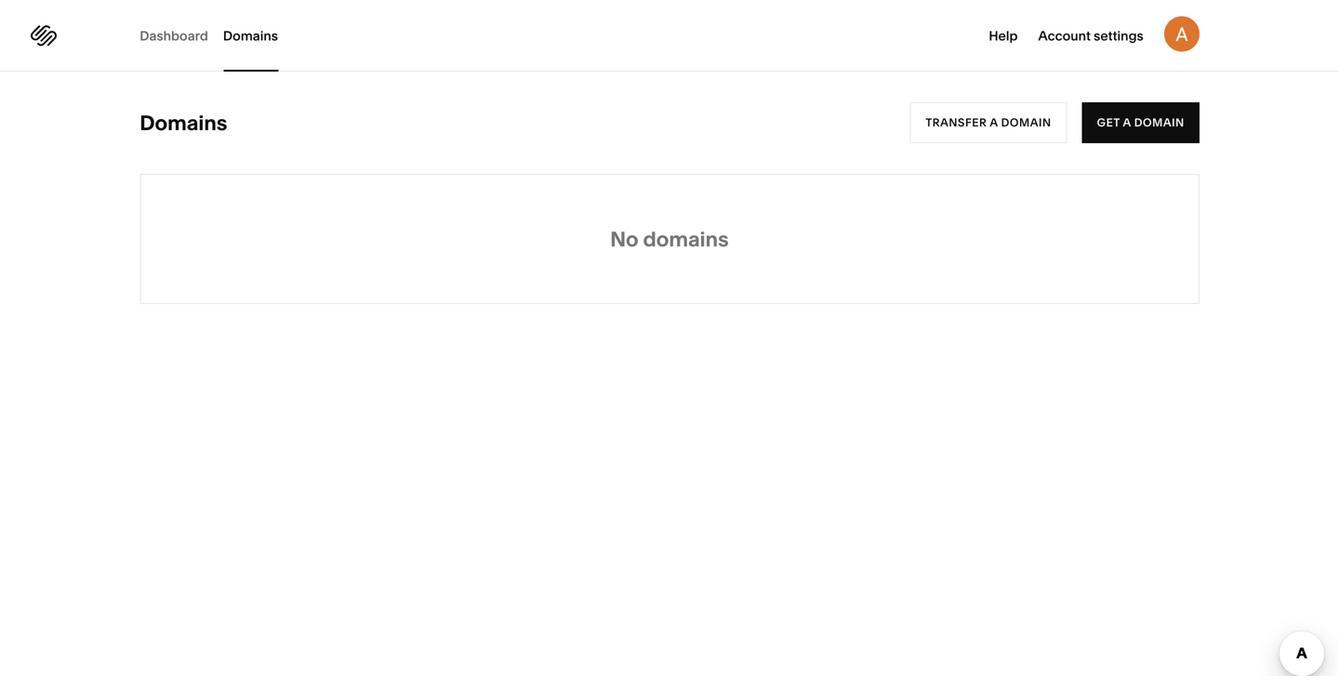 Task type: vqa. For each thing, say whether or not it's contained in the screenshot.
top Domains
yes



Task type: locate. For each thing, give the bounding box(es) containing it.
tab list
[[140, 0, 293, 72]]

0 horizontal spatial domain
[[1002, 116, 1052, 129]]

get
[[1098, 116, 1121, 129]]

help
[[989, 28, 1018, 44]]

2 domain from the left
[[1135, 116, 1185, 129]]

1 horizontal spatial a
[[1124, 116, 1132, 129]]

get a domain
[[1098, 116, 1185, 129]]

domains
[[643, 227, 729, 252]]

domain right get
[[1135, 116, 1185, 129]]

account
[[1039, 28, 1091, 44]]

domains button
[[223, 0, 278, 72]]

domains down the dashboard button
[[140, 110, 227, 135]]

domains right the dashboard button
[[223, 28, 278, 44]]

a
[[990, 116, 999, 129], [1124, 116, 1132, 129]]

a right get
[[1124, 116, 1132, 129]]

domain
[[1002, 116, 1052, 129], [1135, 116, 1185, 129]]

tab list containing dashboard
[[140, 0, 293, 72]]

dashboard
[[140, 28, 208, 44]]

account settings
[[1039, 28, 1144, 44]]

a right transfer
[[990, 116, 999, 129]]

no
[[611, 227, 639, 252]]

0 horizontal spatial a
[[990, 116, 999, 129]]

1 horizontal spatial domain
[[1135, 116, 1185, 129]]

domains
[[223, 28, 278, 44], [140, 110, 227, 135]]

dashboard button
[[140, 0, 208, 72]]

1 vertical spatial domains
[[140, 110, 227, 135]]

transfer a domain link
[[910, 102, 1068, 143]]

0 vertical spatial domains
[[223, 28, 278, 44]]

domain right transfer
[[1002, 116, 1052, 129]]

1 domain from the left
[[1002, 116, 1052, 129]]

2 a from the left
[[1124, 116, 1132, 129]]

a for get
[[1124, 116, 1132, 129]]

no domains
[[611, 227, 729, 252]]

1 a from the left
[[990, 116, 999, 129]]



Task type: describe. For each thing, give the bounding box(es) containing it.
transfer a domain
[[926, 116, 1052, 129]]

domain for get a domain
[[1135, 116, 1185, 129]]

account settings link
[[1039, 26, 1144, 44]]

help link
[[989, 26, 1018, 44]]

get a domain link
[[1083, 102, 1200, 143]]

settings
[[1094, 28, 1144, 44]]

a for transfer
[[990, 116, 999, 129]]

domain for transfer a domain
[[1002, 116, 1052, 129]]

transfer
[[926, 116, 988, 129]]



